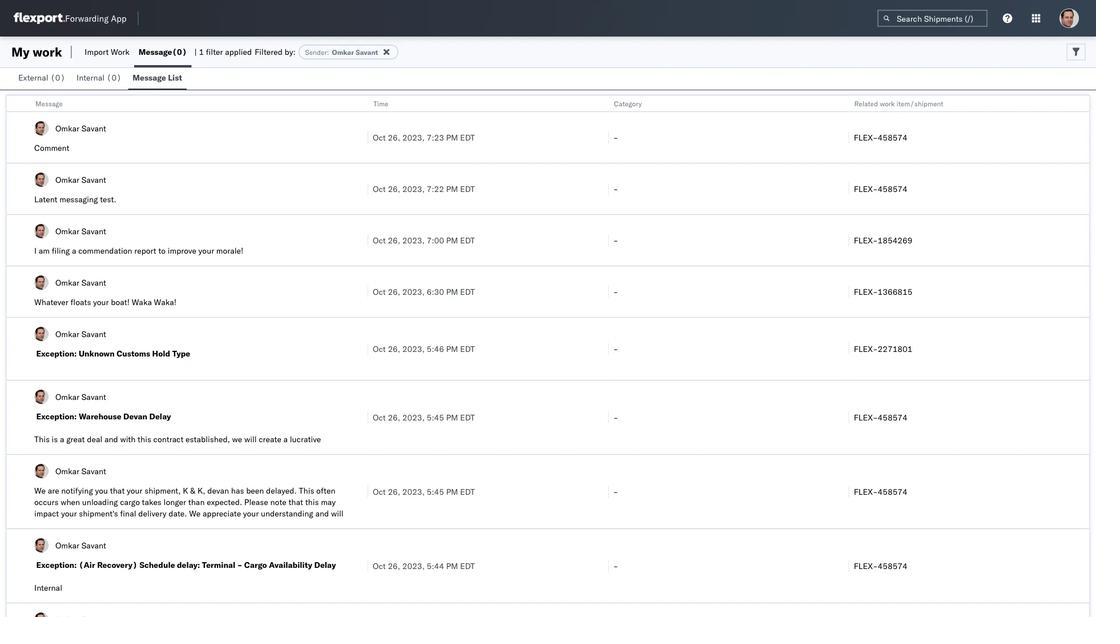 Task type: vqa. For each thing, say whether or not it's contained in the screenshot.
the bottommost the Client
no



Task type: locate. For each thing, give the bounding box(es) containing it.
2 horizontal spatial (0)
[[172, 47, 187, 57]]

1 horizontal spatial (0)
[[107, 73, 122, 83]]

7 flex- from the top
[[854, 486, 878, 496]]

app
[[111, 13, 127, 24]]

oct for i
[[373, 235, 386, 245]]

savant up whatever floats your boat! waka waka!
[[82, 277, 106, 287]]

2 flex- 458574 from the top
[[854, 184, 908, 194]]

26, for we
[[388, 486, 401, 496]]

26, for whatever
[[388, 287, 401, 297]]

1 exception: from the top
[[36, 349, 77, 358]]

1 vertical spatial 5:45
[[427, 486, 444, 496]]

3 exception: from the top
[[36, 560, 77, 570]]

delay right availability
[[315, 560, 336, 570]]

0 vertical spatial that
[[110, 486, 125, 496]]

7 26, from the top
[[388, 486, 401, 496]]

2 edt from the top
[[461, 184, 475, 194]]

a right "create"
[[284, 434, 288, 444]]

we down than
[[189, 508, 201, 518]]

delay:
[[177, 560, 200, 570]]

(0) for external (0)
[[50, 73, 65, 83]]

flex- 458574 for latent
[[854, 184, 908, 194]]

cargo
[[244, 560, 267, 570]]

0 horizontal spatial (0)
[[50, 73, 65, 83]]

with down the "devan"
[[120, 434, 136, 444]]

savant right :
[[356, 48, 378, 56]]

and
[[105, 434, 118, 444], [316, 508, 329, 518]]

flex- for i
[[854, 235, 878, 245]]

message down external (0) button
[[35, 99, 63, 108]]

5:44
[[427, 561, 444, 571]]

6 edt from the top
[[461, 412, 475, 422]]

0 horizontal spatial will
[[244, 434, 257, 444]]

recovery)
[[97, 560, 137, 570]]

message
[[139, 47, 172, 57], [133, 73, 166, 83], [35, 99, 63, 108]]

exception: for exception: warehouse devan delay
[[36, 411, 77, 421]]

2 26, from the top
[[388, 184, 401, 194]]

savant up warehouse
[[82, 392, 106, 402]]

0 horizontal spatial internal
[[34, 583, 62, 593]]

omkar for latent
[[55, 175, 79, 185]]

this left "contract"
[[138, 434, 151, 444]]

0 vertical spatial exception:
[[36, 349, 77, 358]]

4 oct from the top
[[373, 287, 386, 297]]

list
[[168, 73, 182, 83]]

your down 'when'
[[61, 508, 77, 518]]

item/shipment
[[897, 99, 944, 108]]

exception: left unknown
[[36, 349, 77, 358]]

are
[[48, 486, 59, 496]]

1 vertical spatial internal
[[34, 583, 62, 593]]

filter
[[206, 47, 223, 57]]

0 horizontal spatial work
[[33, 44, 62, 60]]

you up unloading in the bottom of the page
[[95, 486, 108, 496]]

4 2023, from the top
[[403, 287, 425, 297]]

that up cargo at the left bottom
[[110, 486, 125, 496]]

this inside 'this is a great deal and with this contract established, we will create a lucrative partnership.'
[[138, 434, 151, 444]]

internal inside button
[[77, 73, 105, 83]]

7 oct from the top
[[373, 486, 386, 496]]

exception: up the "is"
[[36, 411, 77, 421]]

you right update
[[62, 520, 74, 530]]

4 458574 from the top
[[878, 486, 908, 496]]

by:
[[285, 47, 296, 57]]

0 vertical spatial this
[[138, 434, 151, 444]]

1 resize handle column header from the left
[[354, 95, 368, 617]]

1 horizontal spatial you
[[95, 486, 108, 496]]

soon
[[206, 520, 224, 530]]

4 edt from the top
[[461, 287, 475, 297]]

this inside we are notifying you that your shipment, k & k, devan has been delayed. this often occurs when unloading cargo takes longer than expected. please note that this may impact your shipment's final delivery date. we appreciate your understanding and will update you with the status of your shipment as soon as possible.
[[305, 497, 319, 507]]

resize handle column header for time
[[595, 95, 609, 617]]

morale!
[[216, 246, 244, 256]]

omkar savant up comment
[[55, 123, 106, 133]]

7:22
[[427, 184, 444, 194]]

with
[[120, 434, 136, 444], [77, 520, 92, 530]]

0 horizontal spatial that
[[110, 486, 125, 496]]

work
[[33, 44, 62, 60], [881, 99, 896, 108]]

and inside 'this is a great deal and with this contract established, we will create a lucrative partnership.'
[[105, 434, 118, 444]]

1 vertical spatial delay
[[315, 560, 336, 570]]

devan
[[208, 486, 229, 496]]

1 5:45 from the top
[[427, 412, 444, 422]]

2 flex- from the top
[[854, 184, 878, 194]]

6 pm from the top
[[446, 412, 458, 422]]

4 omkar savant from the top
[[55, 277, 106, 287]]

(0) for internal (0)
[[107, 73, 122, 83]]

1 vertical spatial we
[[189, 508, 201, 518]]

and right deal
[[105, 434, 118, 444]]

omkar up warehouse
[[55, 392, 79, 402]]

omkar savant up floats
[[55, 277, 106, 287]]

2 as from the left
[[226, 520, 234, 530]]

edt
[[461, 132, 475, 142], [461, 184, 475, 194], [461, 235, 475, 245], [461, 287, 475, 297], [461, 344, 475, 354], [461, 412, 475, 422], [461, 486, 475, 496], [461, 561, 475, 571]]

2 vertical spatial message
[[35, 99, 63, 108]]

we up occurs
[[34, 486, 46, 496]]

omkar up 'notifying'
[[55, 466, 79, 476]]

create
[[259, 434, 282, 444]]

1 as from the left
[[196, 520, 204, 530]]

1 horizontal spatial with
[[120, 434, 136, 444]]

message left list
[[133, 73, 166, 83]]

internal for internal (0)
[[77, 73, 105, 83]]

1 omkar savant from the top
[[55, 123, 106, 133]]

possible.
[[236, 520, 269, 530]]

oct for we
[[373, 486, 386, 496]]

0 horizontal spatial this
[[138, 434, 151, 444]]

5 2023, from the top
[[403, 344, 425, 354]]

your down delivery
[[142, 520, 158, 530]]

partnership.
[[34, 446, 79, 456]]

1 26, from the top
[[388, 132, 401, 142]]

savant for comment
[[82, 123, 106, 133]]

omkar for comment
[[55, 123, 79, 133]]

omkar up (air
[[55, 540, 79, 550]]

oct 26, 2023, 6:30 pm edt
[[373, 287, 475, 297]]

1 pm from the top
[[446, 132, 458, 142]]

flex- for exception:
[[854, 344, 878, 354]]

a right filing
[[72, 246, 76, 256]]

impact
[[34, 508, 59, 518]]

1 horizontal spatial this
[[305, 497, 319, 507]]

omkar savant up 'notifying'
[[55, 466, 106, 476]]

omkar savant up (air
[[55, 540, 106, 550]]

(0) down the work
[[107, 73, 122, 83]]

savant up 'notifying'
[[82, 466, 106, 476]]

3 pm from the top
[[446, 235, 458, 245]]

5 edt from the top
[[461, 344, 475, 354]]

pm for exception:
[[446, 344, 458, 354]]

0 vertical spatial this
[[34, 434, 50, 444]]

that up understanding
[[289, 497, 303, 507]]

work
[[111, 47, 130, 57]]

5 flex- from the top
[[854, 344, 878, 354]]

3 edt from the top
[[461, 235, 475, 245]]

edt for we
[[461, 486, 475, 496]]

4 flex- from the top
[[854, 287, 878, 297]]

1 458574 from the top
[[878, 132, 908, 142]]

omkar up filing
[[55, 226, 79, 236]]

0 vertical spatial will
[[244, 434, 257, 444]]

1 vertical spatial this
[[305, 497, 319, 507]]

this left the 'may'
[[305, 497, 319, 507]]

2023, for we
[[403, 486, 425, 496]]

(0) right external
[[50, 73, 65, 83]]

status
[[108, 520, 130, 530]]

1 edt from the top
[[461, 132, 475, 142]]

2023, for whatever
[[403, 287, 425, 297]]

been
[[246, 486, 264, 496]]

0 horizontal spatial you
[[62, 520, 74, 530]]

internal for internal
[[34, 583, 62, 593]]

1 horizontal spatial and
[[316, 508, 329, 518]]

this left often
[[299, 486, 314, 496]]

1 horizontal spatial as
[[226, 520, 234, 530]]

2 oct from the top
[[373, 184, 386, 194]]

2023,
[[403, 132, 425, 142], [403, 184, 425, 194], [403, 235, 425, 245], [403, 287, 425, 297], [403, 344, 425, 354], [403, 412, 425, 422], [403, 486, 425, 496], [403, 561, 425, 571]]

6:30
[[427, 287, 444, 297]]

0 horizontal spatial a
[[60, 434, 64, 444]]

(air
[[79, 560, 95, 570]]

1 oct from the top
[[373, 132, 386, 142]]

5 omkar savant from the top
[[55, 329, 106, 339]]

warehouse
[[79, 411, 121, 421]]

26, for exception:
[[388, 344, 401, 354]]

omkar up latent messaging test. on the left top of the page
[[55, 175, 79, 185]]

0 vertical spatial oct 26, 2023, 5:45 pm edt
[[373, 412, 475, 422]]

note
[[271, 497, 287, 507]]

message inside button
[[133, 73, 166, 83]]

26, for comment
[[388, 132, 401, 142]]

my work
[[11, 44, 62, 60]]

savant up unknown
[[82, 329, 106, 339]]

import
[[85, 47, 109, 57]]

0 vertical spatial delay
[[149, 411, 171, 421]]

work up external (0)
[[33, 44, 62, 60]]

delayed.
[[266, 486, 297, 496]]

3 flex- from the top
[[854, 235, 878, 245]]

a
[[72, 246, 76, 256], [60, 434, 64, 444], [284, 434, 288, 444]]

with left the
[[77, 520, 92, 530]]

2 omkar savant from the top
[[55, 175, 106, 185]]

1 horizontal spatial that
[[289, 497, 303, 507]]

3 omkar savant from the top
[[55, 226, 106, 236]]

internal
[[77, 73, 105, 83], [34, 583, 62, 593]]

and down the 'may'
[[316, 508, 329, 518]]

comment
[[34, 143, 69, 153]]

work right related in the top right of the page
[[881, 99, 896, 108]]

whatever
[[34, 297, 68, 307]]

1 vertical spatial you
[[62, 520, 74, 530]]

omkar savant up unknown
[[55, 329, 106, 339]]

i
[[34, 246, 37, 256]]

message list button
[[128, 67, 187, 90]]

of
[[133, 520, 140, 530]]

6 omkar savant from the top
[[55, 392, 106, 402]]

omkar savant up filing
[[55, 226, 106, 236]]

3 2023, from the top
[[403, 235, 425, 245]]

1 vertical spatial will
[[331, 508, 344, 518]]

(0) for message (0)
[[172, 47, 187, 57]]

5 458574 from the top
[[878, 561, 908, 571]]

1 2023, from the top
[[403, 132, 425, 142]]

3 resize handle column header from the left
[[836, 95, 849, 617]]

1 vertical spatial and
[[316, 508, 329, 518]]

0 vertical spatial with
[[120, 434, 136, 444]]

external
[[18, 73, 48, 83]]

(0) left |
[[172, 47, 187, 57]]

5 26, from the top
[[388, 344, 401, 354]]

your up cargo at the left bottom
[[127, 486, 143, 496]]

oct 26, 2023, 7:00 pm edt
[[373, 235, 475, 245]]

2 458574 from the top
[[878, 184, 908, 194]]

458574 for we
[[878, 486, 908, 496]]

4 26, from the top
[[388, 287, 401, 297]]

omkar up comment
[[55, 123, 79, 133]]

resize handle column header for message
[[354, 95, 368, 617]]

2 vertical spatial exception:
[[36, 560, 77, 570]]

1 horizontal spatial internal
[[77, 73, 105, 83]]

0 vertical spatial and
[[105, 434, 118, 444]]

oct 26, 2023, 5:44 pm edt
[[373, 561, 475, 571]]

k,
[[198, 486, 205, 496]]

will down the 'may'
[[331, 508, 344, 518]]

4 resize handle column header from the left
[[1076, 95, 1090, 617]]

as
[[196, 520, 204, 530], [226, 520, 234, 530]]

7 omkar savant from the top
[[55, 466, 106, 476]]

- for comment
[[614, 132, 619, 142]]

| 1 filter applied filtered by:
[[195, 47, 296, 57]]

applied
[[225, 47, 252, 57]]

|
[[195, 47, 197, 57]]

0 vertical spatial work
[[33, 44, 62, 60]]

2 exception: from the top
[[36, 411, 77, 421]]

4 flex- 458574 from the top
[[854, 486, 908, 496]]

exception: left (air
[[36, 560, 77, 570]]

omkar up floats
[[55, 277, 79, 287]]

savant up the test.
[[82, 175, 106, 185]]

related
[[855, 99, 879, 108]]

improve
[[168, 246, 197, 256]]

2 horizontal spatial a
[[284, 434, 288, 444]]

will inside we are notifying you that your shipment, k & k, devan has been delayed. this often occurs when unloading cargo takes longer than expected. please note that this may impact your shipment's final delivery date. we appreciate your understanding and will update you with the status of your shipment as soon as possible.
[[331, 508, 344, 518]]

1 flex- from the top
[[854, 132, 878, 142]]

0 horizontal spatial as
[[196, 520, 204, 530]]

flexport. image
[[14, 13, 65, 24]]

omkar savant up warehouse
[[55, 392, 106, 402]]

shipment,
[[145, 486, 181, 496]]

resize handle column header for category
[[836, 95, 849, 617]]

sender
[[305, 48, 327, 56]]

0 vertical spatial 5:45
[[427, 412, 444, 422]]

5 pm from the top
[[446, 344, 458, 354]]

- for whatever
[[614, 287, 619, 297]]

7 pm from the top
[[446, 486, 458, 496]]

8 2023, from the top
[[403, 561, 425, 571]]

5:46
[[427, 344, 444, 354]]

a right the "is"
[[60, 434, 64, 444]]

2271801
[[878, 344, 913, 354]]

pm for we
[[446, 486, 458, 496]]

type
[[172, 349, 190, 358]]

flex- for whatever
[[854, 287, 878, 297]]

1 horizontal spatial work
[[881, 99, 896, 108]]

1 horizontal spatial will
[[331, 508, 344, 518]]

am
[[39, 246, 50, 256]]

1 horizontal spatial delay
[[315, 560, 336, 570]]

as down appreciate on the bottom left of the page
[[226, 520, 234, 530]]

1 flex- 458574 from the top
[[854, 132, 908, 142]]

0 vertical spatial internal
[[77, 73, 105, 83]]

- for i
[[614, 235, 619, 245]]

pm for whatever
[[446, 287, 458, 297]]

oct 26, 2023, 5:45 pm edt
[[373, 412, 475, 422], [373, 486, 475, 496]]

8 oct from the top
[[373, 561, 386, 571]]

pm for latent
[[446, 184, 458, 194]]

forwarding
[[65, 13, 109, 24]]

omkar down floats
[[55, 329, 79, 339]]

pm for i
[[446, 235, 458, 245]]

work for related
[[881, 99, 896, 108]]

omkar savant for whatever
[[55, 277, 106, 287]]

0 horizontal spatial and
[[105, 434, 118, 444]]

1 vertical spatial exception:
[[36, 411, 77, 421]]

message up message list
[[139, 47, 172, 57]]

schedule
[[139, 560, 175, 570]]

savant for exception:
[[82, 329, 106, 339]]

savant up commendation
[[82, 226, 106, 236]]

delay up "contract"
[[149, 411, 171, 421]]

omkar savant up messaging
[[55, 175, 106, 185]]

3 26, from the top
[[388, 235, 401, 245]]

5 oct from the top
[[373, 344, 386, 354]]

1 horizontal spatial this
[[299, 486, 314, 496]]

7:00
[[427, 235, 444, 245]]

1 vertical spatial oct 26, 2023, 5:45 pm edt
[[373, 486, 475, 496]]

2 resize handle column header from the left
[[595, 95, 609, 617]]

occurs
[[34, 497, 59, 507]]

oct for comment
[[373, 132, 386, 142]]

0 horizontal spatial with
[[77, 520, 92, 530]]

edt for latent
[[461, 184, 475, 194]]

deal
[[87, 434, 102, 444]]

this is a great deal and with this contract established, we will create a lucrative partnership.
[[34, 434, 321, 456]]

omkar savant for exception:
[[55, 329, 106, 339]]

2 pm from the top
[[446, 184, 458, 194]]

3 oct from the top
[[373, 235, 386, 245]]

oct for latent
[[373, 184, 386, 194]]

when
[[61, 497, 80, 507]]

external (0) button
[[14, 67, 72, 90]]

1 vertical spatial with
[[77, 520, 92, 530]]

omkar savant for comment
[[55, 123, 106, 133]]

1 vertical spatial this
[[299, 486, 314, 496]]

savant down internal (0) button at the top left of the page
[[82, 123, 106, 133]]

4 pm from the top
[[446, 287, 458, 297]]

7 edt from the top
[[461, 486, 475, 496]]

7 2023, from the top
[[403, 486, 425, 496]]

as left soon
[[196, 520, 204, 530]]

you
[[95, 486, 108, 496], [62, 520, 74, 530]]

8 26, from the top
[[388, 561, 401, 571]]

0 vertical spatial message
[[139, 47, 172, 57]]

1 vertical spatial message
[[133, 73, 166, 83]]

this left the "is"
[[34, 434, 50, 444]]

0 horizontal spatial this
[[34, 434, 50, 444]]

message (0)
[[139, 47, 187, 57]]

1 vertical spatial work
[[881, 99, 896, 108]]

2 2023, from the top
[[403, 184, 425, 194]]

will right we
[[244, 434, 257, 444]]

0 vertical spatial we
[[34, 486, 46, 496]]

resize handle column header
[[354, 95, 368, 617], [595, 95, 609, 617], [836, 95, 849, 617], [1076, 95, 1090, 617]]



Task type: describe. For each thing, give the bounding box(es) containing it.
oct 26, 2023, 7:23 pm edt
[[373, 132, 475, 142]]

3 458574 from the top
[[878, 412, 908, 422]]

longer
[[164, 497, 186, 507]]

exception: for exception: unknown customs hold type
[[36, 349, 77, 358]]

flex- for comment
[[854, 132, 878, 142]]

1 oct 26, 2023, 5:45 pm edt from the top
[[373, 412, 475, 422]]

8 edt from the top
[[461, 561, 475, 571]]

filing
[[52, 246, 70, 256]]

1854269
[[878, 235, 913, 245]]

this inside we are notifying you that your shipment, k & k, devan has been delayed. this often occurs when unloading cargo takes longer than expected. please note that this may impact your shipment's final delivery date. we appreciate your understanding and will update you with the status of your shipment as soon as possible.
[[299, 486, 314, 496]]

8 omkar savant from the top
[[55, 540, 106, 550]]

oct for exception:
[[373, 344, 386, 354]]

omkar right :
[[332, 48, 354, 56]]

- for exception:
[[614, 344, 619, 354]]

omkar for whatever
[[55, 277, 79, 287]]

26, for latent
[[388, 184, 401, 194]]

omkar for i
[[55, 226, 79, 236]]

exception: (air recovery) schedule delay: terminal - cargo availability delay
[[36, 560, 336, 570]]

2023, for i
[[403, 235, 425, 245]]

with inside 'this is a great deal and with this contract established, we will create a lucrative partnership.'
[[120, 434, 136, 444]]

test.
[[100, 194, 116, 204]]

please
[[244, 497, 268, 507]]

:
[[327, 48, 329, 56]]

expected.
[[207, 497, 242, 507]]

great
[[66, 434, 85, 444]]

0 horizontal spatial delay
[[149, 411, 171, 421]]

- for we
[[614, 486, 619, 496]]

omkar savant for i
[[55, 226, 106, 236]]

flex- for latent
[[854, 184, 878, 194]]

message for (0)
[[139, 47, 172, 57]]

flex- 1854269
[[854, 235, 913, 245]]

1 vertical spatial that
[[289, 497, 303, 507]]

flex- 458574 for we
[[854, 486, 908, 496]]

8 flex- from the top
[[854, 561, 878, 571]]

takes
[[142, 497, 162, 507]]

and inside we are notifying you that your shipment, k & k, devan has been delayed. this often occurs when unloading cargo takes longer than expected. please note that this may impact your shipment's final delivery date. we appreciate your understanding and will update you with the status of your shipment as soon as possible.
[[316, 508, 329, 518]]

devan
[[123, 411, 147, 421]]

contract
[[153, 434, 184, 444]]

exception: for exception: (air recovery) schedule delay: terminal - cargo availability delay
[[36, 560, 77, 570]]

- for latent
[[614, 184, 619, 194]]

savant for latent
[[82, 175, 106, 185]]

8 pm from the top
[[446, 561, 458, 571]]

time
[[374, 99, 389, 108]]

often
[[317, 486, 336, 496]]

shipment's
[[79, 508, 118, 518]]

import work button
[[80, 37, 134, 67]]

flex- for we
[[854, 486, 878, 496]]

1 horizontal spatial we
[[189, 508, 201, 518]]

unloading
[[82, 497, 118, 507]]

savant for whatever
[[82, 277, 106, 287]]

to
[[159, 246, 166, 256]]

latent
[[34, 194, 57, 204]]

2023, for comment
[[403, 132, 425, 142]]

category
[[614, 99, 642, 108]]

26, for i
[[388, 235, 401, 245]]

6 flex- from the top
[[854, 412, 878, 422]]

external (0)
[[18, 73, 65, 83]]

shipment
[[160, 520, 193, 530]]

the
[[94, 520, 106, 530]]

2 oct 26, 2023, 5:45 pm edt from the top
[[373, 486, 475, 496]]

Search Shipments (/) text field
[[878, 10, 988, 27]]

resize handle column header for related work item/shipment
[[1076, 95, 1090, 617]]

oct 26, 2023, 7:22 pm edt
[[373, 184, 475, 194]]

458574 for comment
[[878, 132, 908, 142]]

your up possible.
[[243, 508, 259, 518]]

1
[[199, 47, 204, 57]]

whatever floats your boat! waka waka!
[[34, 297, 177, 307]]

waka
[[132, 297, 152, 307]]

flex- 458574 for comment
[[854, 132, 908, 142]]

unknown
[[79, 349, 115, 358]]

waka!
[[154, 297, 177, 307]]

7:23
[[427, 132, 444, 142]]

edt for comment
[[461, 132, 475, 142]]

6 oct from the top
[[373, 412, 386, 422]]

with inside we are notifying you that your shipment, k & k, devan has been delayed. this often occurs when unloading cargo takes longer than expected. please note that this may impact your shipment's final delivery date. we appreciate your understanding and will update you with the status of your shipment as soon as possible.
[[77, 520, 92, 530]]

delivery
[[138, 508, 167, 518]]

1366815
[[878, 287, 913, 297]]

report
[[134, 246, 156, 256]]

update
[[34, 520, 60, 530]]

established,
[[186, 434, 230, 444]]

may
[[321, 497, 336, 507]]

2023, for latent
[[403, 184, 425, 194]]

1 horizontal spatial a
[[72, 246, 76, 256]]

oct for whatever
[[373, 287, 386, 297]]

cargo
[[120, 497, 140, 507]]

notifying
[[61, 486, 93, 496]]

pm for comment
[[446, 132, 458, 142]]

2023, for exception:
[[403, 344, 425, 354]]

omkar savant for latent
[[55, 175, 106, 185]]

458574 for latent
[[878, 184, 908, 194]]

internal (0)
[[77, 73, 122, 83]]

5 flex- 458574 from the top
[[854, 561, 908, 571]]

6 2023, from the top
[[403, 412, 425, 422]]

edt for i
[[461, 235, 475, 245]]

6 26, from the top
[[388, 412, 401, 422]]

edt for whatever
[[461, 287, 475, 297]]

your left morale!
[[199, 246, 214, 256]]

oct 26, 2023, 5:46 pm edt
[[373, 344, 475, 354]]

this inside 'this is a great deal and with this contract established, we will create a lucrative partnership.'
[[34, 434, 50, 444]]

my
[[11, 44, 30, 60]]

customs
[[117, 349, 150, 358]]

lucrative
[[290, 434, 321, 444]]

omkar for exception:
[[55, 329, 79, 339]]

exception: warehouse devan delay
[[36, 411, 171, 421]]

import work
[[85, 47, 130, 57]]

messaging
[[60, 194, 98, 204]]

your left boat!
[[93, 297, 109, 307]]

omkar savant for we
[[55, 466, 106, 476]]

is
[[52, 434, 58, 444]]

message for list
[[133, 73, 166, 83]]

2 5:45 from the top
[[427, 486, 444, 496]]

has
[[231, 486, 244, 496]]

flex- 2271801
[[854, 344, 913, 354]]

will inside 'this is a great deal and with this contract established, we will create a lucrative partnership.'
[[244, 434, 257, 444]]

omkar for we
[[55, 466, 79, 476]]

final
[[120, 508, 136, 518]]

availability
[[269, 560, 313, 570]]

than
[[188, 497, 205, 507]]

work for my
[[33, 44, 62, 60]]

3 flex- 458574 from the top
[[854, 412, 908, 422]]

appreciate
[[203, 508, 241, 518]]

understanding
[[261, 508, 314, 518]]

k
[[183, 486, 188, 496]]

savant for we
[[82, 466, 106, 476]]

i am filing a commendation report to improve your morale!
[[34, 246, 244, 256]]

0 horizontal spatial we
[[34, 486, 46, 496]]

savant for i
[[82, 226, 106, 236]]

edt for exception:
[[461, 344, 475, 354]]

forwarding app
[[65, 13, 127, 24]]

&
[[190, 486, 196, 496]]

0 vertical spatial you
[[95, 486, 108, 496]]

message list
[[133, 73, 182, 83]]

hold
[[152, 349, 170, 358]]

sender : omkar savant
[[305, 48, 378, 56]]

we
[[232, 434, 242, 444]]

boat!
[[111, 297, 130, 307]]

savant up (air
[[82, 540, 106, 550]]



